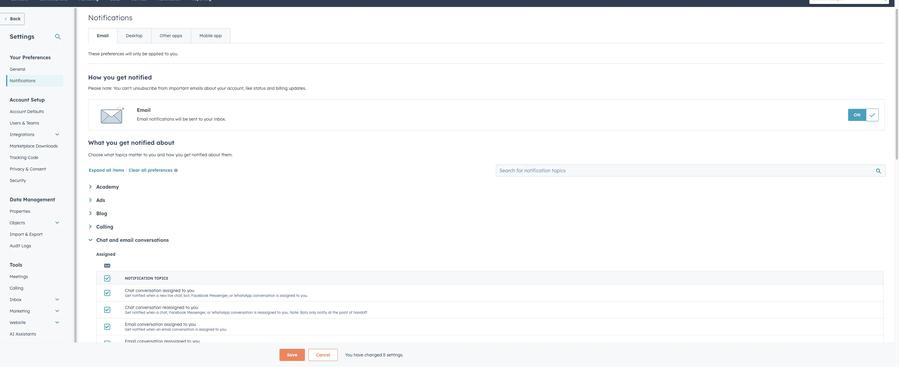 Task type: locate. For each thing, give the bounding box(es) containing it.
1 vertical spatial will
[[175, 117, 182, 122]]

1 horizontal spatial calling
[[96, 224, 113, 230]]

topics right what
[[115, 152, 128, 158]]

get inside email conversation reassigned to you get notified when an email conversation is reassigned to you.
[[125, 345, 131, 349]]

whatsapp up chat conversation reassigned to you get notified when a chat, facebook messenger, or whatsapp conversation is reassigned to you. note: bots only notify at the point of handoff.
[[234, 294, 252, 299]]

whatsapp down "chat conversation assigned to you get notified when a new live chat, bot, facebook messenger, or whatsapp conversation is assigned to you."
[[212, 311, 230, 316]]

0 horizontal spatial chat,
[[160, 311, 168, 316]]

1 vertical spatial notifications
[[10, 78, 36, 84]]

ads
[[96, 198, 105, 204]]

all left items
[[106, 168, 111, 173]]

how
[[88, 74, 102, 81]]

an for reassigned
[[156, 345, 161, 349]]

facebook inside "chat conversation assigned to you get notified when a new live chat, bot, facebook messenger, or whatsapp conversation is assigned to you."
[[192, 294, 208, 299]]

caret image inside 'chat and email conversations' dropdown button
[[89, 239, 92, 242]]

0 horizontal spatial will
[[126, 51, 132, 57]]

you have changed 5 settings.
[[345, 353, 404, 359]]

get for email conversation reassigned to you
[[125, 345, 131, 349]]

cancel
[[316, 353, 330, 359]]

0 vertical spatial facebook
[[192, 294, 208, 299]]

2 vertical spatial &
[[25, 232, 28, 238]]

get right how
[[184, 152, 191, 158]]

2 when from the top
[[146, 311, 155, 316]]

2 get from the top
[[125, 311, 131, 316]]

at
[[328, 311, 332, 316]]

is
[[276, 294, 279, 299], [254, 311, 257, 316], [195, 328, 198, 332], [195, 345, 198, 349]]

1 vertical spatial get
[[119, 139, 129, 147]]

only
[[133, 51, 141, 57], [309, 311, 316, 316]]

what you get notified about
[[88, 139, 174, 147]]

caret image inside the ads "dropdown button"
[[89, 199, 92, 202]]

0 horizontal spatial topics
[[115, 152, 128, 158]]

only right the bots
[[309, 311, 316, 316]]

about
[[204, 86, 216, 91], [157, 139, 174, 147], [209, 152, 220, 158]]

get inside email conversation assigned to you get notified when an email conversation is assigned to you.
[[125, 328, 131, 332]]

teams
[[26, 121, 39, 126]]

an for assigned
[[156, 328, 161, 332]]

1 vertical spatial whatsapp
[[212, 311, 230, 316]]

chat, inside chat conversation reassigned to you get notified when a chat, facebook messenger, or whatsapp conversation is reassigned to you. note: bots only notify at the point of handoff.
[[160, 311, 168, 316]]

you right how
[[176, 152, 183, 158]]

about left them.
[[209, 152, 220, 158]]

expand
[[89, 168, 105, 173]]

assigned
[[163, 289, 181, 294], [280, 294, 295, 299], [164, 322, 182, 328], [199, 328, 214, 332]]

or inside "chat conversation assigned to you get notified when a new live chat, bot, facebook messenger, or whatsapp conversation is assigned to you."
[[230, 294, 233, 299]]

ai
[[10, 332, 14, 338]]

please
[[88, 86, 101, 91]]

& for consent
[[26, 167, 29, 172]]

chat and email conversations
[[96, 238, 169, 244]]

your preferences element
[[6, 54, 63, 87]]

1 get from the top
[[125, 294, 131, 299]]

0 vertical spatial a
[[156, 294, 159, 299]]

5
[[383, 353, 386, 359]]

you right the live
[[187, 289, 194, 294]]

0 horizontal spatial all
[[106, 168, 111, 173]]

facebook up email conversation assigned to you get notified when an email conversation is assigned to you.
[[169, 311, 186, 316]]

0 horizontal spatial you
[[113, 86, 121, 91]]

& left the export
[[25, 232, 28, 238]]

1 account from the top
[[10, 97, 29, 103]]

whatsapp inside chat conversation reassigned to you get notified when a chat, facebook messenger, or whatsapp conversation is reassigned to you. note: bots only notify at the point of handoff.
[[212, 311, 230, 316]]

0 horizontal spatial and
[[109, 238, 119, 244]]

email inside button
[[97, 33, 109, 38]]

get
[[117, 74, 127, 81], [119, 139, 129, 147], [184, 152, 191, 158]]

new
[[160, 294, 167, 299]]

1 vertical spatial email
[[162, 328, 171, 332]]

1 vertical spatial preferences
[[148, 168, 173, 173]]

calling down blog at bottom
[[96, 224, 113, 230]]

1 vertical spatial calling
[[10, 286, 23, 292]]

1 vertical spatial chat
[[125, 289, 135, 294]]

get up can't at the top of page
[[117, 74, 127, 81]]

data
[[10, 197, 22, 203]]

2 vertical spatial about
[[209, 152, 220, 158]]

caret image for chat and email conversations
[[89, 239, 92, 242]]

account up users
[[10, 109, 26, 115]]

a left new
[[156, 294, 159, 299]]

mobile
[[200, 33, 213, 38]]

1 horizontal spatial facebook
[[192, 294, 208, 299]]

caret image inside "calling" 'dropdown button'
[[89, 225, 92, 229]]

1 vertical spatial chat,
[[160, 311, 168, 316]]

back
[[10, 16, 21, 22]]

notified inside "chat conversation assigned to you get notified when a new live chat, bot, facebook messenger, or whatsapp conversation is assigned to you."
[[132, 294, 145, 299]]

3 when from the top
[[146, 328, 155, 332]]

blog button
[[89, 211, 884, 217]]

all inside the clear all preferences button
[[141, 168, 147, 173]]

1 horizontal spatial be
[[183, 117, 188, 122]]

0 vertical spatial get
[[117, 74, 127, 81]]

2 vertical spatial and
[[109, 238, 119, 244]]

&
[[22, 121, 25, 126], [26, 167, 29, 172], [25, 232, 28, 238]]

can't
[[122, 86, 132, 91]]

0 vertical spatial &
[[22, 121, 25, 126]]

notifications down general
[[10, 78, 36, 84]]

import
[[10, 232, 24, 238]]

when inside chat conversation reassigned to you get notified when a chat, facebook messenger, or whatsapp conversation is reassigned to you. note: bots only notify at the point of handoff.
[[146, 311, 155, 316]]

be
[[142, 51, 147, 57], [183, 117, 188, 122]]

preferences
[[22, 55, 51, 61]]

2 account from the top
[[10, 109, 26, 115]]

an up email conversation reassigned to you get notified when an email conversation is reassigned to you.
[[156, 328, 161, 332]]

navigation
[[88, 28, 231, 43]]

0 vertical spatial chat,
[[174, 294, 183, 299]]

1 horizontal spatial notifications
[[88, 13, 133, 22]]

only down desktop
[[133, 51, 141, 57]]

2 all from the left
[[141, 168, 147, 173]]

0 vertical spatial account
[[10, 97, 29, 103]]

a up email conversation assigned to you get notified when an email conversation is assigned to you.
[[156, 311, 159, 316]]

an down email conversation assigned to you get notified when an email conversation is assigned to you.
[[156, 345, 161, 349]]

0 vertical spatial only
[[133, 51, 141, 57]]

all
[[106, 168, 111, 173], [141, 168, 147, 173]]

you up email conversation reassigned to you get notified when an email conversation is reassigned to you.
[[189, 322, 196, 328]]

what
[[104, 152, 114, 158]]

email for will
[[137, 117, 148, 122]]

you up note:
[[103, 74, 115, 81]]

2 an from the top
[[156, 345, 161, 349]]

the
[[333, 311, 338, 316]]

applied
[[149, 51, 164, 57]]

ads button
[[89, 198, 884, 204]]

be left sent
[[183, 117, 188, 122]]

1 horizontal spatial messenger,
[[210, 294, 229, 299]]

audit
[[10, 244, 20, 249]]

or inside chat conversation reassigned to you get notified when a chat, facebook messenger, or whatsapp conversation is reassigned to you. note: bots only notify at the point of handoff.
[[207, 311, 211, 316]]

1 horizontal spatial will
[[175, 117, 182, 122]]

1 vertical spatial be
[[183, 117, 188, 122]]

email notifications will be sent to your inbox.
[[137, 117, 226, 122]]

conversation
[[136, 289, 162, 294], [253, 294, 275, 299], [136, 306, 162, 311], [231, 311, 253, 316], [137, 322, 163, 328], [172, 328, 194, 332], [137, 339, 163, 345], [172, 345, 194, 349]]

objects button
[[6, 218, 63, 229]]

data management element
[[6, 197, 63, 252]]

email inside email conversation reassigned to you get notified when an email conversation is reassigned to you.
[[125, 339, 136, 345]]

1 vertical spatial your
[[204, 117, 213, 122]]

tracking
[[10, 155, 27, 161]]

caret image for blog
[[89, 212, 92, 216]]

get up the "matter"
[[119, 139, 129, 147]]

you inside email conversation assigned to you get notified when an email conversation is assigned to you.
[[189, 322, 196, 328]]

0 vertical spatial about
[[204, 86, 216, 91]]

calling up inbox on the bottom of the page
[[10, 286, 23, 292]]

email inside email conversation assigned to you get notified when an email conversation is assigned to you.
[[162, 328, 171, 332]]

0 horizontal spatial or
[[207, 311, 211, 316]]

clear all preferences
[[129, 168, 173, 173]]

& for teams
[[22, 121, 25, 126]]

navigation containing email
[[88, 28, 231, 43]]

0 vertical spatial chat
[[96, 238, 108, 244]]

1 vertical spatial topics
[[154, 277, 168, 281]]

get inside "chat conversation assigned to you get notified when a new live chat, bot, facebook messenger, or whatsapp conversation is assigned to you."
[[125, 294, 131, 299]]

3 get from the top
[[125, 328, 131, 332]]

save button
[[280, 350, 305, 362]]

preferences down choose what topics matter to you and how you get notified about them.
[[148, 168, 173, 173]]

account for account setup
[[10, 97, 29, 103]]

consent
[[30, 167, 46, 172]]

general link
[[6, 64, 63, 75]]

email left conversations
[[120, 238, 134, 244]]

your left inbox.
[[204, 117, 213, 122]]

0 vertical spatial and
[[267, 86, 275, 91]]

chat for chat and email conversations
[[96, 238, 108, 244]]

2 vertical spatial chat
[[125, 306, 135, 311]]

all right clear
[[141, 168, 147, 173]]

1 vertical spatial an
[[156, 345, 161, 349]]

1 vertical spatial messenger,
[[187, 311, 206, 316]]

facebook right bot,
[[192, 294, 208, 299]]

account,
[[227, 86, 245, 91]]

1 horizontal spatial preferences
[[148, 168, 173, 173]]

email inside email conversation assigned to you get notified when an email conversation is assigned to you.
[[125, 322, 136, 328]]

messenger, inside "chat conversation assigned to you get notified when a new live chat, bot, facebook messenger, or whatsapp conversation is assigned to you."
[[210, 294, 229, 299]]

4 get from the top
[[125, 345, 131, 349]]

when for email conversation reassigned to you
[[146, 345, 155, 349]]

0 vertical spatial notifications
[[88, 13, 133, 22]]

will left sent
[[175, 117, 182, 122]]

account up account defaults
[[10, 97, 29, 103]]

1 vertical spatial or
[[207, 311, 211, 316]]

0 horizontal spatial messenger,
[[187, 311, 206, 316]]

and up assigned
[[109, 238, 119, 244]]

website
[[10, 321, 26, 326]]

you inside "chat conversation assigned to you get notified when a new live chat, bot, facebook messenger, or whatsapp conversation is assigned to you."
[[187, 289, 194, 294]]

4 when from the top
[[146, 345, 155, 349]]

chat, down new
[[160, 311, 168, 316]]

have
[[354, 353, 364, 359]]

will for be
[[175, 117, 182, 122]]

chat, inside "chat conversation assigned to you get notified when a new live chat, bot, facebook messenger, or whatsapp conversation is assigned to you."
[[174, 294, 183, 299]]

notified inside chat conversation reassigned to you get notified when a chat, facebook messenger, or whatsapp conversation is reassigned to you. note: bots only notify at the point of handoff.
[[132, 311, 145, 316]]

email down email conversation assigned to you get notified when an email conversation is assigned to you.
[[162, 345, 171, 349]]

0 vertical spatial an
[[156, 328, 161, 332]]

1 vertical spatial &
[[26, 167, 29, 172]]

& inside data management element
[[25, 232, 28, 238]]

notified
[[128, 74, 152, 81], [131, 139, 155, 147], [192, 152, 207, 158], [132, 294, 145, 299], [132, 311, 145, 316], [132, 328, 145, 332], [132, 345, 145, 349]]

0 vertical spatial be
[[142, 51, 147, 57]]

0 vertical spatial your
[[217, 86, 226, 91]]

email for email conversation reassigned to you
[[162, 345, 171, 349]]

get
[[125, 294, 131, 299], [125, 311, 131, 316], [125, 328, 131, 332], [125, 345, 131, 349]]

1 horizontal spatial only
[[309, 311, 316, 316]]

you down "chat conversation assigned to you get notified when a new live chat, bot, facebook messenger, or whatsapp conversation is assigned to you."
[[191, 306, 198, 311]]

caret image
[[89, 199, 92, 202], [89, 212, 92, 216], [89, 225, 92, 229], [89, 239, 92, 242]]

1 vertical spatial only
[[309, 311, 316, 316]]

caret image for calling
[[89, 225, 92, 229]]

be left applied
[[142, 51, 147, 57]]

2 a from the top
[[156, 311, 159, 316]]

chat, right the live
[[174, 294, 183, 299]]

setup
[[31, 97, 45, 103]]

get inside chat conversation reassigned to you get notified when a chat, facebook messenger, or whatsapp conversation is reassigned to you. note: bots only notify at the point of handoff.
[[125, 311, 131, 316]]

0 vertical spatial whatsapp
[[234, 294, 252, 299]]

0 horizontal spatial whatsapp
[[212, 311, 230, 316]]

your left account, at the top of page
[[217, 86, 226, 91]]

get for chat conversation assigned to you
[[125, 294, 131, 299]]

1 horizontal spatial all
[[141, 168, 147, 173]]

about up how
[[157, 139, 174, 147]]

preferences right these
[[101, 51, 124, 57]]

matter
[[129, 152, 142, 158]]

account defaults
[[10, 109, 44, 115]]

1 vertical spatial account
[[10, 109, 26, 115]]

a for reassigned
[[156, 311, 159, 316]]

your
[[217, 86, 226, 91], [204, 117, 213, 122]]

calling
[[96, 224, 113, 230], [10, 286, 23, 292]]

your preferences
[[10, 55, 51, 61]]

1 when from the top
[[146, 294, 155, 299]]

chat for chat conversation reassigned to you get notified when a chat, facebook messenger, or whatsapp conversation is reassigned to you. note: bots only notify at the point of handoff.
[[125, 306, 135, 311]]

you down email conversation assigned to you get notified when an email conversation is assigned to you.
[[193, 339, 200, 345]]

you. inside chat conversation reassigned to you get notified when a chat, facebook messenger, or whatsapp conversation is reassigned to you. note: bots only notify at the point of handoff.
[[282, 311, 289, 316]]

and left billing
[[267, 86, 275, 91]]

security link
[[6, 175, 63, 187]]

app
[[214, 33, 222, 38]]

website button
[[6, 318, 63, 329]]

when inside "chat conversation assigned to you get notified when a new live chat, bot, facebook messenger, or whatsapp conversation is assigned to you."
[[146, 294, 155, 299]]

chat
[[96, 238, 108, 244], [125, 289, 135, 294], [125, 306, 135, 311]]

0 horizontal spatial facebook
[[169, 311, 186, 316]]

chat for chat conversation assigned to you get notified when a new live chat, bot, facebook messenger, or whatsapp conversation is assigned to you.
[[125, 289, 135, 294]]

an inside email conversation reassigned to you get notified when an email conversation is reassigned to you.
[[156, 345, 161, 349]]

1 horizontal spatial chat,
[[174, 294, 183, 299]]

1 vertical spatial about
[[157, 139, 174, 147]]

privacy & consent
[[10, 167, 46, 172]]

1 an from the top
[[156, 328, 161, 332]]

1 a from the top
[[156, 294, 159, 299]]

1 all from the left
[[106, 168, 111, 173]]

settings.
[[387, 353, 404, 359]]

mobile app
[[200, 33, 222, 38]]

0 vertical spatial or
[[230, 294, 233, 299]]

is inside chat conversation reassigned to you get notified when a chat, facebook messenger, or whatsapp conversation is reassigned to you. note: bots only notify at the point of handoff.
[[254, 311, 257, 316]]

account setup
[[10, 97, 45, 103]]

account for account defaults
[[10, 109, 26, 115]]

get for how you get notified
[[119, 139, 129, 147]]

a inside chat conversation reassigned to you get notified when a chat, facebook messenger, or whatsapp conversation is reassigned to you. note: bots only notify at the point of handoff.
[[156, 311, 159, 316]]

how you get notified
[[88, 74, 152, 81]]

an
[[156, 328, 161, 332], [156, 345, 161, 349]]

desktop
[[126, 33, 143, 38]]

1 horizontal spatial or
[[230, 294, 233, 299]]

a inside "chat conversation assigned to you get notified when a new live chat, bot, facebook messenger, or whatsapp conversation is assigned to you."
[[156, 294, 159, 299]]

email inside email conversation reassigned to you get notified when an email conversation is reassigned to you.
[[162, 345, 171, 349]]

0 vertical spatial will
[[126, 51, 132, 57]]

apps
[[172, 33, 182, 38]]

0 horizontal spatial calling
[[10, 286, 23, 292]]

about right emails
[[204, 86, 216, 91]]

notifications up email button
[[88, 13, 133, 22]]

0 vertical spatial preferences
[[101, 51, 124, 57]]

you left have
[[345, 353, 353, 359]]

you left can't at the top of page
[[113, 86, 121, 91]]

will down desktop button
[[126, 51, 132, 57]]

emails
[[190, 86, 203, 91]]

when inside email conversation assigned to you get notified when an email conversation is assigned to you.
[[146, 328, 155, 332]]

2 vertical spatial email
[[162, 345, 171, 349]]

integrations
[[10, 132, 34, 138]]

or down "chat conversation assigned to you get notified when a new live chat, bot, facebook messenger, or whatsapp conversation is assigned to you."
[[207, 311, 211, 316]]

& right privacy
[[26, 167, 29, 172]]

topics up new
[[154, 277, 168, 281]]

0 horizontal spatial only
[[133, 51, 141, 57]]

2 vertical spatial get
[[184, 152, 191, 158]]

0 horizontal spatial notifications
[[10, 78, 36, 84]]

notifications
[[88, 13, 133, 22], [10, 78, 36, 84]]

management
[[23, 197, 55, 203]]

caret image inside blog dropdown button
[[89, 212, 92, 216]]

you inside email conversation reassigned to you get notified when an email conversation is reassigned to you.
[[193, 339, 200, 345]]

1 vertical spatial facebook
[[169, 311, 186, 316]]

or up chat conversation reassigned to you get notified when a chat, facebook messenger, or whatsapp conversation is reassigned to you. note: bots only notify at the point of handoff.
[[230, 294, 233, 299]]

and left how
[[157, 152, 165, 158]]

1 vertical spatial a
[[156, 311, 159, 316]]

0 vertical spatial messenger,
[[210, 294, 229, 299]]

1 horizontal spatial and
[[157, 152, 165, 158]]

status
[[254, 86, 266, 91]]

all for expand
[[106, 168, 111, 173]]

to
[[165, 51, 169, 57], [199, 117, 203, 122], [143, 152, 148, 158], [182, 289, 186, 294], [296, 294, 300, 299], [186, 306, 190, 311], [277, 311, 281, 316], [183, 322, 188, 328], [215, 328, 219, 332], [187, 339, 191, 345], [219, 345, 222, 349]]

notifications inside your preferences element
[[10, 78, 36, 84]]

is inside email conversation reassigned to you get notified when an email conversation is reassigned to you.
[[195, 345, 198, 349]]

email up email conversation reassigned to you get notified when an email conversation is reassigned to you.
[[162, 328, 171, 332]]

point
[[339, 311, 348, 316]]

1 horizontal spatial you
[[345, 353, 353, 359]]

chat inside chat conversation reassigned to you get notified when a chat, facebook messenger, or whatsapp conversation is reassigned to you. note: bots only notify at the point of handoff.
[[125, 306, 135, 311]]

when inside email conversation reassigned to you get notified when an email conversation is reassigned to you.
[[146, 345, 155, 349]]

1 horizontal spatial whatsapp
[[234, 294, 252, 299]]

assigned
[[96, 252, 115, 258]]

an inside email conversation assigned to you get notified when an email conversation is assigned to you.
[[156, 328, 161, 332]]

& right users
[[22, 121, 25, 126]]

calling inside "tools" 'element'
[[10, 286, 23, 292]]

chat inside "chat conversation assigned to you get notified when a new live chat, bot, facebook messenger, or whatsapp conversation is assigned to you."
[[125, 289, 135, 294]]

code
[[28, 155, 38, 161]]



Task type: describe. For each thing, give the bounding box(es) containing it.
chat conversation assigned to you get notified when a new live chat, bot, facebook messenger, or whatsapp conversation is assigned to you.
[[125, 289, 308, 299]]

users & teams
[[10, 121, 39, 126]]

all for clear
[[141, 168, 147, 173]]

import & export link
[[6, 229, 63, 241]]

caret image for ads
[[89, 199, 92, 202]]

notify
[[317, 311, 327, 316]]

search image
[[883, 0, 887, 1]]

marketing
[[10, 309, 30, 315]]

you up clear all preferences
[[149, 152, 156, 158]]

whatsapp inside "chat conversation assigned to you get notified when a new live chat, bot, facebook messenger, or whatsapp conversation is assigned to you."
[[234, 294, 252, 299]]

privacy & consent link
[[6, 164, 63, 175]]

them.
[[222, 152, 233, 158]]

objects
[[10, 221, 25, 226]]

desktop button
[[117, 28, 151, 43]]

0 vertical spatial you
[[113, 86, 121, 91]]

0 horizontal spatial your
[[204, 117, 213, 122]]

tools element
[[6, 262, 63, 352]]

0 vertical spatial topics
[[115, 152, 128, 158]]

inbox.
[[214, 117, 226, 122]]

inbox button
[[6, 295, 63, 306]]

2 horizontal spatial and
[[267, 86, 275, 91]]

preferences inside button
[[148, 168, 173, 173]]

academy
[[96, 184, 119, 190]]

1 vertical spatial you
[[345, 353, 353, 359]]

get for email conversation assigned to you
[[125, 328, 131, 332]]

expand all items button
[[89, 168, 124, 173]]

settings
[[10, 33, 34, 40]]

security
[[10, 178, 26, 184]]

meetings
[[10, 275, 28, 280]]

academy button
[[89, 184, 884, 190]]

import & export
[[10, 232, 43, 238]]

1 horizontal spatial topics
[[154, 277, 168, 281]]

sent
[[189, 117, 198, 122]]

get for chat conversation reassigned to you
[[125, 311, 131, 316]]

updates.
[[289, 86, 306, 91]]

clear all preferences button
[[129, 168, 180, 175]]

tracking code
[[10, 155, 38, 161]]

notifications link
[[6, 75, 63, 87]]

0 vertical spatial calling
[[96, 224, 113, 230]]

Search for notification topics search field
[[497, 165, 887, 177]]

marketplace downloads
[[10, 144, 58, 149]]

1 horizontal spatial your
[[217, 86, 226, 91]]

properties link
[[6, 206, 63, 218]]

bots
[[300, 311, 308, 316]]

Search HubSpot search field
[[810, 0, 884, 4]]

caret image
[[89, 185, 92, 189]]

blog
[[96, 211, 107, 217]]

your
[[10, 55, 21, 61]]

general
[[10, 67, 25, 72]]

calling button
[[89, 224, 884, 230]]

you. inside email conversation reassigned to you get notified when an email conversation is reassigned to you.
[[223, 345, 230, 349]]

0 horizontal spatial preferences
[[101, 51, 124, 57]]

other apps button
[[151, 28, 191, 43]]

email conversation assigned to you get notified when an email conversation is assigned to you.
[[125, 322, 227, 332]]

get for notifications
[[117, 74, 127, 81]]

account defaults link
[[6, 106, 63, 118]]

a for assigned
[[156, 294, 159, 299]]

marketing button
[[6, 306, 63, 318]]

choose
[[88, 152, 103, 158]]

tracking code link
[[6, 152, 63, 164]]

you up what
[[106, 139, 117, 147]]

like
[[246, 86, 252, 91]]

marketplace
[[10, 144, 35, 149]]

ai assistants
[[10, 332, 36, 338]]

you inside chat conversation reassigned to you get notified when a chat, facebook messenger, or whatsapp conversation is reassigned to you. note: bots only notify at the point of handoff.
[[191, 306, 198, 311]]

note:
[[102, 86, 112, 91]]

messenger, inside chat conversation reassigned to you get notified when a chat, facebook messenger, or whatsapp conversation is reassigned to you. note: bots only notify at the point of handoff.
[[187, 311, 206, 316]]

choose what topics matter to you and how you get notified about them.
[[88, 152, 233, 158]]

& for export
[[25, 232, 28, 238]]

what
[[88, 139, 104, 147]]

1 vertical spatial and
[[157, 152, 165, 158]]

save
[[287, 353, 298, 359]]

logs
[[21, 244, 31, 249]]

0 horizontal spatial be
[[142, 51, 147, 57]]

you. inside "chat conversation assigned to you get notified when a new live chat, bot, facebook messenger, or whatsapp conversation is assigned to you."
[[301, 294, 308, 299]]

notification
[[125, 277, 153, 281]]

integrations button
[[6, 129, 63, 141]]

cancel button
[[309, 350, 338, 362]]

changed
[[365, 353, 382, 359]]

marketplace downloads link
[[6, 141, 63, 152]]

downloads
[[36, 144, 58, 149]]

you. inside email conversation assigned to you get notified when an email conversation is assigned to you.
[[220, 328, 227, 332]]

meetings link
[[6, 272, 63, 283]]

when for email conversation assigned to you
[[146, 328, 155, 332]]

facebook inside chat conversation reassigned to you get notified when a chat, facebook messenger, or whatsapp conversation is reassigned to you. note: bots only notify at the point of handoff.
[[169, 311, 186, 316]]

on
[[855, 112, 861, 118]]

from
[[158, 86, 168, 91]]

defaults
[[27, 109, 44, 115]]

audit logs
[[10, 244, 31, 249]]

properties
[[10, 209, 30, 215]]

export
[[29, 232, 43, 238]]

chat conversation reassigned to you get notified when a chat, facebook messenger, or whatsapp conversation is reassigned to you. note: bots only notify at the point of handoff.
[[125, 306, 368, 316]]

expand all items
[[89, 168, 124, 173]]

bot,
[[184, 294, 191, 299]]

is inside email conversation assigned to you get notified when an email conversation is assigned to you.
[[195, 328, 198, 332]]

email for assigned
[[125, 322, 136, 328]]

mobile app button
[[191, 28, 230, 43]]

when for chat conversation reassigned to you
[[146, 311, 155, 316]]

email for reassigned
[[125, 339, 136, 345]]

users
[[10, 121, 21, 126]]

chatspot link
[[6, 341, 63, 352]]

chat and email conversations button
[[88, 238, 884, 244]]

notification topics
[[125, 277, 168, 281]]

notified inside email conversation reassigned to you get notified when an email conversation is reassigned to you.
[[132, 345, 145, 349]]

account setup element
[[6, 97, 63, 187]]

please note: you can't unsubscribe from important emails about your account, like status and billing updates.
[[88, 86, 306, 91]]

email for email conversation assigned to you
[[162, 328, 171, 332]]

is inside "chat conversation assigned to you get notified when a new live chat, bot, facebook messenger, or whatsapp conversation is assigned to you."
[[276, 294, 279, 299]]

back link
[[0, 13, 25, 25]]

privacy
[[10, 167, 24, 172]]

only inside chat conversation reassigned to you get notified when a chat, facebook messenger, or whatsapp conversation is reassigned to you. note: bots only notify at the point of handoff.
[[309, 311, 316, 316]]

data management
[[10, 197, 55, 203]]

when for chat conversation assigned to you
[[146, 294, 155, 299]]

of
[[349, 311, 353, 316]]

these
[[88, 51, 100, 57]]

will for only
[[126, 51, 132, 57]]

0 vertical spatial email
[[120, 238, 134, 244]]

live
[[168, 294, 173, 299]]

unsubscribe
[[133, 86, 157, 91]]

notified inside email conversation assigned to you get notified when an email conversation is assigned to you.
[[132, 328, 145, 332]]



Task type: vqa. For each thing, say whether or not it's contained in the screenshot.
Tracking Code
yes



